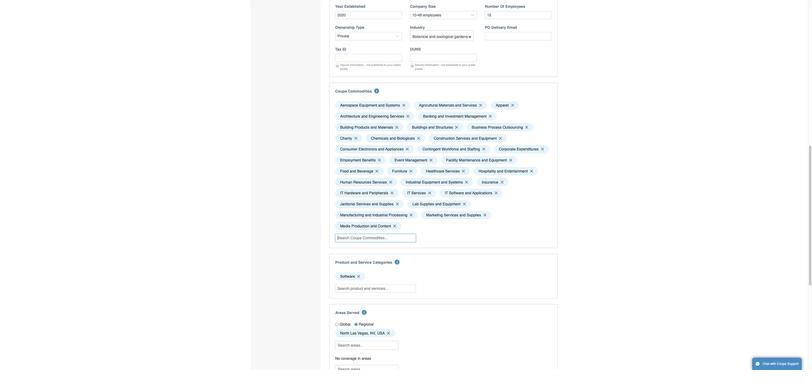 Task type: vqa. For each thing, say whether or not it's contained in the screenshot.
heading
no



Task type: describe. For each thing, give the bounding box(es) containing it.
agricultural materials and services option
[[414, 101, 488, 110]]

building products and materials option
[[336, 123, 404, 132]]

it for it software and applications
[[445, 191, 449, 196]]

po delivery email
[[485, 25, 518, 30]]

coupa inside chat with coupa support button
[[778, 363, 787, 366]]

media production and content
[[340, 224, 391, 229]]

information for tax id
[[350, 63, 364, 67]]

selected list box for product and service categories
[[334, 271, 554, 282]]

and left service
[[351, 261, 358, 265]]

facility
[[447, 158, 458, 163]]

not for duns
[[442, 63, 446, 67]]

content
[[378, 224, 391, 229]]

chemicals and biologicals
[[371, 136, 415, 141]]

investment
[[446, 114, 464, 119]]

and up engineering
[[379, 103, 385, 108]]

facility maintenance and equipment option
[[442, 156, 518, 165]]

1 horizontal spatial industrial
[[406, 180, 421, 185]]

maintenance
[[459, 158, 481, 163]]

and left content
[[371, 224, 377, 229]]

and inside option
[[436, 202, 442, 207]]

commodities
[[348, 89, 372, 93]]

food and beverage option
[[336, 167, 384, 176]]

manufacturing and industrial processing
[[340, 213, 408, 218]]

healthcare
[[426, 169, 445, 174]]

industrial equipment and systems
[[406, 180, 463, 185]]

products
[[355, 125, 370, 130]]

business process outsourcing option
[[467, 123, 534, 132]]

additional information image for areas served
[[362, 310, 367, 315]]

areas served
[[336, 311, 360, 315]]

year
[[336, 4, 344, 9]]

healthcare services
[[426, 169, 460, 174]]

Industry text field
[[411, 32, 473, 41]]

equipment for lab supplies and equipment
[[443, 202, 461, 207]]

and up "hospitality"
[[482, 158, 488, 163]]

size
[[429, 4, 436, 9]]

hospitality and entertainment
[[479, 169, 528, 174]]

contingent workforce and staffing
[[423, 147, 481, 152]]

areas
[[362, 357, 371, 361]]

global
[[340, 323, 351, 327]]

manufacturing
[[340, 213, 364, 218]]

lab
[[413, 202, 419, 207]]

beverage
[[357, 169, 374, 174]]

1 horizontal spatial materials
[[439, 103, 455, 108]]

manufacturing and industrial processing option
[[336, 211, 418, 220]]

it services option
[[403, 189, 437, 198]]

services up the contingent workforce and staffing option
[[456, 136, 471, 141]]

employment benefits
[[340, 158, 376, 163]]

north las vegas, nv, usa
[[340, 331, 385, 336]]

peripherals
[[370, 191, 389, 196]]

services inside "option"
[[446, 169, 460, 174]]

1 vertical spatial industrial
[[373, 213, 388, 218]]

usa
[[377, 331, 385, 336]]

services down it hardware and peripherals
[[357, 202, 371, 207]]

in
[[358, 357, 361, 361]]

food and beverage
[[340, 169, 374, 174]]

building
[[340, 125, 354, 130]]

your for tax id
[[388, 63, 393, 67]]

building products and materials
[[340, 125, 394, 130]]

food
[[340, 169, 349, 174]]

expenditures
[[517, 147, 539, 152]]

email
[[508, 25, 518, 30]]

published for duns
[[446, 63, 459, 67]]

secure for tax id
[[340, 63, 349, 67]]

equipment for facility maintenance and equipment
[[489, 158, 507, 163]]

supplies for marketing services and supplies
[[467, 213, 482, 218]]

with
[[771, 363, 777, 366]]

equipment for construction services and equipment
[[479, 136, 497, 141]]

and up building products and materials
[[362, 114, 368, 119]]

product and service categories
[[336, 261, 393, 265]]

benefits
[[362, 158, 376, 163]]

consumer electronics and appliances
[[340, 147, 404, 152]]

secure information - not published to your public profile for tax id
[[340, 63, 401, 71]]

categories
[[373, 261, 393, 265]]

ownership type
[[336, 25, 365, 30]]

banking and investment management
[[424, 114, 487, 119]]

event management
[[395, 158, 428, 163]]

supplies for janitorial services and supplies
[[379, 202, 394, 207]]

chat with coupa support button
[[753, 358, 803, 371]]

equipment inside industrial equipment and systems option
[[422, 180, 441, 185]]

support
[[788, 363, 800, 366]]

chemicals and biologicals option
[[366, 134, 426, 143]]

furniture option
[[388, 167, 418, 176]]

marketing services and supplies option
[[422, 211, 492, 220]]

and up manufacturing and industrial processing in the bottom of the page
[[372, 202, 378, 207]]

human resources services
[[340, 180, 387, 185]]

event management option
[[390, 156, 438, 165]]

north
[[340, 331, 350, 336]]

aerospace equipment and systems
[[340, 103, 400, 108]]

business process outsourcing
[[472, 125, 524, 130]]

services inside option
[[412, 191, 426, 196]]

services down lab supplies and equipment option
[[444, 213, 459, 218]]

media
[[340, 224, 351, 229]]

north las vegas, nv, usa option
[[336, 330, 395, 338]]

insurance
[[482, 180, 499, 185]]

human resources services option
[[336, 178, 397, 187]]

hospitality
[[479, 169, 497, 174]]

and down healthcare services "option"
[[442, 180, 448, 185]]

chat
[[763, 363, 770, 366]]

established
[[345, 4, 366, 9]]

tax id
[[336, 47, 347, 51]]

it software and applications
[[445, 191, 493, 196]]

chemicals
[[371, 136, 389, 141]]

secure information - not published to your public profile for duns
[[415, 63, 476, 71]]

workforce
[[442, 147, 459, 152]]

1 search areas... text field from the top
[[336, 342, 398, 350]]

to for duns
[[459, 63, 462, 67]]

secure for duns
[[415, 63, 424, 67]]

construction services and equipment option
[[429, 134, 508, 143]]

1 horizontal spatial management
[[465, 114, 487, 119]]

structures
[[436, 125, 453, 130]]

janitorial
[[340, 202, 356, 207]]

vegas,
[[358, 331, 369, 336]]

apparel
[[496, 103, 509, 108]]

information for duns
[[425, 63, 439, 67]]

profile for tax id
[[340, 67, 348, 71]]

regional
[[359, 323, 374, 327]]

selected list box for coupa commodities
[[334, 100, 554, 232]]

it for it hardware and peripherals
[[340, 191, 344, 196]]

PO Delivery Email text field
[[485, 32, 552, 40]]

outsourcing
[[503, 125, 524, 130]]

process
[[489, 125, 502, 130]]

no coverage in areas
[[336, 357, 371, 361]]

equipment inside aerospace equipment and systems option
[[360, 103, 378, 108]]

0 vertical spatial software
[[450, 191, 464, 196]]

service
[[359, 261, 372, 265]]

systems for aerospace equipment and systems
[[386, 103, 400, 108]]

areas
[[336, 311, 346, 315]]

apparel option
[[491, 101, 519, 110]]

and left staffing
[[460, 147, 467, 152]]

construction services and equipment
[[434, 136, 497, 141]]

agricultural materials and services
[[419, 103, 477, 108]]

Search product and services... field
[[336, 285, 416, 293]]

hardware
[[345, 191, 361, 196]]

product
[[336, 261, 350, 265]]

company
[[410, 4, 428, 9]]

banking
[[424, 114, 437, 119]]

las
[[351, 331, 357, 336]]



Task type: locate. For each thing, give the bounding box(es) containing it.
Search areas... text field
[[336, 342, 398, 350], [336, 366, 398, 371]]

- for tax id
[[365, 63, 366, 67]]

equipment inside construction services and equipment option
[[479, 136, 497, 141]]

Number Of Employees text field
[[485, 11, 552, 19]]

coupa
[[336, 89, 347, 93], [778, 363, 787, 366]]

search areas... text field down "north las vegas, nv, usa" option
[[336, 342, 398, 350]]

1 horizontal spatial to
[[459, 63, 462, 67]]

systems inside industrial equipment and systems option
[[449, 180, 463, 185]]

public for tax id
[[394, 63, 401, 67]]

and up staffing
[[472, 136, 478, 141]]

selected list box containing software
[[334, 271, 554, 282]]

0 horizontal spatial management
[[406, 158, 428, 163]]

coupa right with
[[778, 363, 787, 366]]

construction
[[434, 136, 455, 141]]

search areas... text field down areas
[[336, 366, 398, 371]]

furniture
[[392, 169, 408, 174]]

secure information - not published to your public profile down tax id text field
[[340, 63, 401, 71]]

1 your from the left
[[388, 63, 393, 67]]

equipment up hospitality and entertainment
[[489, 158, 507, 163]]

1 horizontal spatial information
[[425, 63, 439, 67]]

1 vertical spatial systems
[[449, 180, 463, 185]]

duns
[[410, 47, 421, 51]]

0 horizontal spatial information
[[350, 63, 364, 67]]

not down tax id text field
[[367, 63, 371, 67]]

None radio
[[336, 323, 339, 327], [355, 323, 358, 327], [336, 323, 339, 327], [355, 323, 358, 327]]

lab supplies and equipment option
[[408, 200, 471, 209]]

Year Established text field
[[336, 11, 402, 19]]

secure down id
[[340, 63, 349, 67]]

it down furniture option
[[408, 191, 411, 196]]

1 vertical spatial materials
[[378, 125, 394, 130]]

published
[[372, 63, 384, 67], [446, 63, 459, 67]]

your down "duns" 'text box'
[[463, 63, 468, 67]]

tax
[[336, 47, 342, 51]]

1 horizontal spatial coupa
[[778, 363, 787, 366]]

industrial equipment and systems option
[[401, 178, 474, 187]]

and down banking
[[429, 125, 435, 130]]

0 horizontal spatial industrial
[[373, 213, 388, 218]]

1 secure from the left
[[340, 63, 349, 67]]

coupa up aerospace
[[336, 89, 347, 93]]

systems up engineering
[[386, 103, 400, 108]]

industrial up it services
[[406, 180, 421, 185]]

2 not from the left
[[442, 63, 446, 67]]

services up lab
[[412, 191, 426, 196]]

1 horizontal spatial supplies
[[420, 202, 435, 207]]

0 horizontal spatial materials
[[378, 125, 394, 130]]

architecture
[[340, 114, 361, 119]]

and inside "option"
[[390, 136, 396, 141]]

charity option
[[336, 134, 363, 143]]

1 selected list box from the top
[[334, 100, 554, 232]]

services down facility
[[446, 169, 460, 174]]

equipment down process
[[479, 136, 497, 141]]

coverage
[[341, 357, 357, 361]]

0 horizontal spatial it
[[340, 191, 344, 196]]

additional information image right categories
[[395, 260, 400, 265]]

0 horizontal spatial public
[[394, 63, 401, 67]]

ownership
[[336, 25, 355, 30]]

aerospace
[[340, 103, 359, 108]]

equipment inside facility maintenance and equipment option
[[489, 158, 507, 163]]

- down "duns" 'text box'
[[440, 63, 441, 67]]

staffing
[[468, 147, 481, 152]]

chat with coupa support
[[763, 363, 800, 366]]

it software and applications option
[[440, 189, 503, 198]]

and down it software and applications in the right of the page
[[460, 213, 466, 218]]

systems
[[386, 103, 400, 108], [449, 180, 463, 185]]

management right event
[[406, 158, 428, 163]]

services up 'peripherals'
[[373, 180, 387, 185]]

event
[[395, 158, 405, 163]]

0 horizontal spatial not
[[367, 63, 371, 67]]

2 public from the left
[[469, 63, 476, 67]]

buildings and structures
[[412, 125, 453, 130]]

systems inside aerospace equipment and systems option
[[386, 103, 400, 108]]

consumer electronics and appliances option
[[336, 145, 414, 154]]

systems down healthcare services "option"
[[449, 180, 463, 185]]

industry
[[410, 25, 425, 30]]

to for tax id
[[384, 63, 387, 67]]

secure
[[340, 63, 349, 67], [415, 63, 424, 67]]

0 vertical spatial additional information image
[[395, 260, 400, 265]]

software
[[450, 191, 464, 196], [340, 275, 355, 279]]

1 information from the left
[[350, 63, 364, 67]]

1 horizontal spatial profile
[[415, 67, 423, 71]]

0 horizontal spatial additional information image
[[362, 310, 367, 315]]

software down product
[[340, 275, 355, 279]]

and down chemicals
[[378, 147, 385, 152]]

secure down duns
[[415, 63, 424, 67]]

it up lab supplies and equipment option
[[445, 191, 449, 196]]

0 horizontal spatial -
[[365, 63, 366, 67]]

materials up investment at the top right
[[439, 103, 455, 108]]

janitorial services and supplies
[[340, 202, 394, 207]]

not for tax id
[[367, 63, 371, 67]]

equipment up architecture and engineering services
[[360, 103, 378, 108]]

-
[[365, 63, 366, 67], [440, 63, 441, 67]]

healthcare services option
[[422, 167, 470, 176]]

supplies down "it software and applications" option
[[467, 213, 482, 218]]

1 vertical spatial software
[[340, 275, 355, 279]]

2 secure information - not published to your public profile from the left
[[415, 63, 476, 71]]

1 horizontal spatial published
[[446, 63, 459, 67]]

additional information image
[[395, 260, 400, 265], [362, 310, 367, 315]]

number of employees
[[485, 4, 526, 9]]

DUNS text field
[[410, 54, 477, 62]]

selected list box
[[334, 100, 554, 232], [334, 271, 554, 282]]

0 vertical spatial industrial
[[406, 180, 421, 185]]

corporate expenditures
[[499, 147, 539, 152]]

banking and investment management option
[[419, 112, 497, 121]]

0 vertical spatial materials
[[439, 103, 455, 108]]

1 horizontal spatial public
[[469, 63, 476, 67]]

management up 'business'
[[465, 114, 487, 119]]

services up the banking and investment management option
[[463, 103, 477, 108]]

and down human resources services option
[[362, 191, 369, 196]]

it hardware and peripherals
[[340, 191, 389, 196]]

2 your from the left
[[463, 63, 468, 67]]

systems for industrial equipment and systems
[[449, 180, 463, 185]]

and down 'architecture and engineering services' option
[[371, 125, 377, 130]]

1 it from the left
[[340, 191, 344, 196]]

2 search areas... text field from the top
[[336, 366, 398, 371]]

industrial up content
[[373, 213, 388, 218]]

0 horizontal spatial to
[[384, 63, 387, 67]]

employment
[[340, 158, 361, 163]]

1 horizontal spatial secure
[[415, 63, 424, 67]]

marketing
[[427, 213, 443, 218]]

0 vertical spatial selected list box
[[334, 100, 554, 232]]

1 horizontal spatial secure information - not published to your public profile
[[415, 63, 476, 71]]

type
[[356, 25, 365, 30]]

to down "duns" 'text box'
[[459, 63, 462, 67]]

selected list box containing aerospace equipment and systems
[[334, 100, 554, 232]]

1 - from the left
[[365, 63, 366, 67]]

corporate expenditures option
[[494, 145, 549, 154]]

1 horizontal spatial not
[[442, 63, 446, 67]]

aerospace equipment and systems option
[[336, 101, 411, 110]]

marketing services and supplies
[[427, 213, 482, 218]]

0 horizontal spatial supplies
[[379, 202, 394, 207]]

contingent
[[423, 147, 441, 152]]

equipment up marketing services and supplies
[[443, 202, 461, 207]]

employment benefits option
[[336, 156, 386, 165]]

consumer
[[340, 147, 358, 152]]

to
[[384, 63, 387, 67], [459, 63, 462, 67]]

your down tax id text field
[[388, 63, 393, 67]]

services right engineering
[[390, 114, 405, 119]]

1 horizontal spatial -
[[440, 63, 441, 67]]

published down "duns" 'text box'
[[446, 63, 459, 67]]

janitorial services and supplies option
[[336, 200, 404, 209]]

0 horizontal spatial software
[[340, 275, 355, 279]]

applications
[[473, 191, 493, 196]]

profile down id
[[340, 67, 348, 71]]

human
[[340, 180, 353, 185]]

1 vertical spatial management
[[406, 158, 428, 163]]

corporate
[[499, 147, 516, 152]]

0 vertical spatial systems
[[386, 103, 400, 108]]

id
[[343, 47, 347, 51]]

it
[[340, 191, 344, 196], [408, 191, 411, 196], [445, 191, 449, 196]]

it hardware and peripherals option
[[336, 189, 399, 198]]

materials up chemicals
[[378, 125, 394, 130]]

contingent workforce and staffing option
[[418, 145, 491, 154]]

not down "duns" 'text box'
[[442, 63, 446, 67]]

selected areas list box
[[334, 328, 554, 339]]

supplies down 'peripherals'
[[379, 202, 394, 207]]

profile for duns
[[415, 67, 423, 71]]

0 vertical spatial search areas... text field
[[336, 342, 398, 350]]

information down "duns" 'text box'
[[425, 63, 439, 67]]

1 published from the left
[[372, 63, 384, 67]]

1 horizontal spatial your
[[463, 63, 468, 67]]

0 horizontal spatial profile
[[340, 67, 348, 71]]

2 information from the left
[[425, 63, 439, 67]]

2 horizontal spatial supplies
[[467, 213, 482, 218]]

and left the applications
[[465, 191, 472, 196]]

Search Coupa Commodities... field
[[336, 234, 416, 242]]

equipment inside lab supplies and equipment option
[[443, 202, 461, 207]]

1 profile from the left
[[340, 67, 348, 71]]

2 - from the left
[[440, 63, 441, 67]]

entertainment
[[505, 169, 528, 174]]

and up appliances
[[390, 136, 396, 141]]

profile
[[340, 67, 348, 71], [415, 67, 423, 71]]

1 vertical spatial selected list box
[[334, 271, 554, 282]]

2 published from the left
[[446, 63, 459, 67]]

profile down duns
[[415, 67, 423, 71]]

not
[[367, 63, 371, 67], [442, 63, 446, 67]]

0 vertical spatial coupa
[[336, 89, 347, 93]]

hospitality and entertainment option
[[474, 167, 539, 176]]

equipment
[[360, 103, 378, 108], [479, 136, 497, 141], [489, 158, 507, 163], [422, 180, 441, 185], [443, 202, 461, 207]]

0 horizontal spatial systems
[[386, 103, 400, 108]]

2 selected list box from the top
[[334, 271, 554, 282]]

1 not from the left
[[367, 63, 371, 67]]

1 secure information - not published to your public profile from the left
[[340, 63, 401, 71]]

2 to from the left
[[459, 63, 462, 67]]

3 it from the left
[[445, 191, 449, 196]]

engineering
[[369, 114, 389, 119]]

employees
[[506, 4, 526, 9]]

supplies inside janitorial services and supplies option
[[379, 202, 394, 207]]

media production and content option
[[336, 222, 402, 231]]

supplies right lab
[[420, 202, 435, 207]]

appliances
[[386, 147, 404, 152]]

buildings
[[412, 125, 428, 130]]

additional information image right served
[[362, 310, 367, 315]]

nv,
[[370, 331, 376, 336]]

2 horizontal spatial it
[[445, 191, 449, 196]]

no
[[336, 357, 340, 361]]

coupa commodities
[[336, 89, 372, 93]]

1 to from the left
[[384, 63, 387, 67]]

served
[[347, 311, 360, 315]]

and right the food
[[350, 169, 356, 174]]

equipment down healthcare
[[422, 180, 441, 185]]

2 profile from the left
[[415, 67, 423, 71]]

it for it services
[[408, 191, 411, 196]]

0 vertical spatial management
[[465, 114, 487, 119]]

Tax ID text field
[[336, 54, 402, 62]]

lab supplies and equipment
[[413, 202, 461, 207]]

it left hardware
[[340, 191, 344, 196]]

insurance option
[[477, 178, 509, 187]]

management
[[465, 114, 487, 119], [406, 158, 428, 163]]

your
[[388, 63, 393, 67], [463, 63, 468, 67]]

architecture and engineering services option
[[336, 112, 415, 121]]

2 it from the left
[[408, 191, 411, 196]]

supplies inside marketing services and supplies option
[[467, 213, 482, 218]]

software up lab supplies and equipment option
[[450, 191, 464, 196]]

published down tax id text field
[[372, 63, 384, 67]]

0 horizontal spatial your
[[388, 63, 393, 67]]

1 vertical spatial coupa
[[778, 363, 787, 366]]

and up the banking and investment management option
[[456, 103, 462, 108]]

supplies inside lab supplies and equipment option
[[420, 202, 435, 207]]

1 horizontal spatial it
[[408, 191, 411, 196]]

0 horizontal spatial coupa
[[336, 89, 347, 93]]

0 horizontal spatial secure information - not published to your public profile
[[340, 63, 401, 71]]

po
[[485, 25, 491, 30]]

1 vertical spatial additional information image
[[362, 310, 367, 315]]

services
[[463, 103, 477, 108], [390, 114, 405, 119], [456, 136, 471, 141], [446, 169, 460, 174], [373, 180, 387, 185], [412, 191, 426, 196], [357, 202, 371, 207], [444, 213, 459, 218]]

information down tax id text field
[[350, 63, 364, 67]]

published for tax id
[[372, 63, 384, 67]]

it inside option
[[408, 191, 411, 196]]

1 public from the left
[[394, 63, 401, 67]]

to down tax id text field
[[384, 63, 387, 67]]

and right banking
[[438, 114, 445, 119]]

agricultural
[[419, 103, 438, 108]]

resources
[[354, 180, 372, 185]]

0 horizontal spatial published
[[372, 63, 384, 67]]

it services
[[408, 191, 426, 196]]

1 horizontal spatial systems
[[449, 180, 463, 185]]

2 secure from the left
[[415, 63, 424, 67]]

secure information - not published to your public profile down "duns" 'text box'
[[415, 63, 476, 71]]

1 horizontal spatial software
[[450, 191, 464, 196]]

and up marketing
[[436, 202, 442, 207]]

and up 'media production and content' option
[[365, 213, 372, 218]]

additional information image
[[375, 89, 380, 93]]

1 vertical spatial search areas... text field
[[336, 366, 398, 371]]

and inside 'option'
[[498, 169, 504, 174]]

your for duns
[[463, 63, 468, 67]]

0 horizontal spatial secure
[[340, 63, 349, 67]]

secure information - not published to your public profile
[[340, 63, 401, 71], [415, 63, 476, 71]]

architecture and engineering services
[[340, 114, 405, 119]]

buildings and structures option
[[408, 123, 464, 132]]

software option
[[336, 273, 366, 281]]

public for duns
[[469, 63, 476, 67]]

additional information image for product and service categories
[[395, 260, 400, 265]]

1 horizontal spatial additional information image
[[395, 260, 400, 265]]

biologicals
[[397, 136, 415, 141]]

- for duns
[[440, 63, 441, 67]]

- down tax id text field
[[365, 63, 366, 67]]

materials
[[439, 103, 455, 108], [378, 125, 394, 130]]

and right "hospitality"
[[498, 169, 504, 174]]

production
[[352, 224, 370, 229]]



